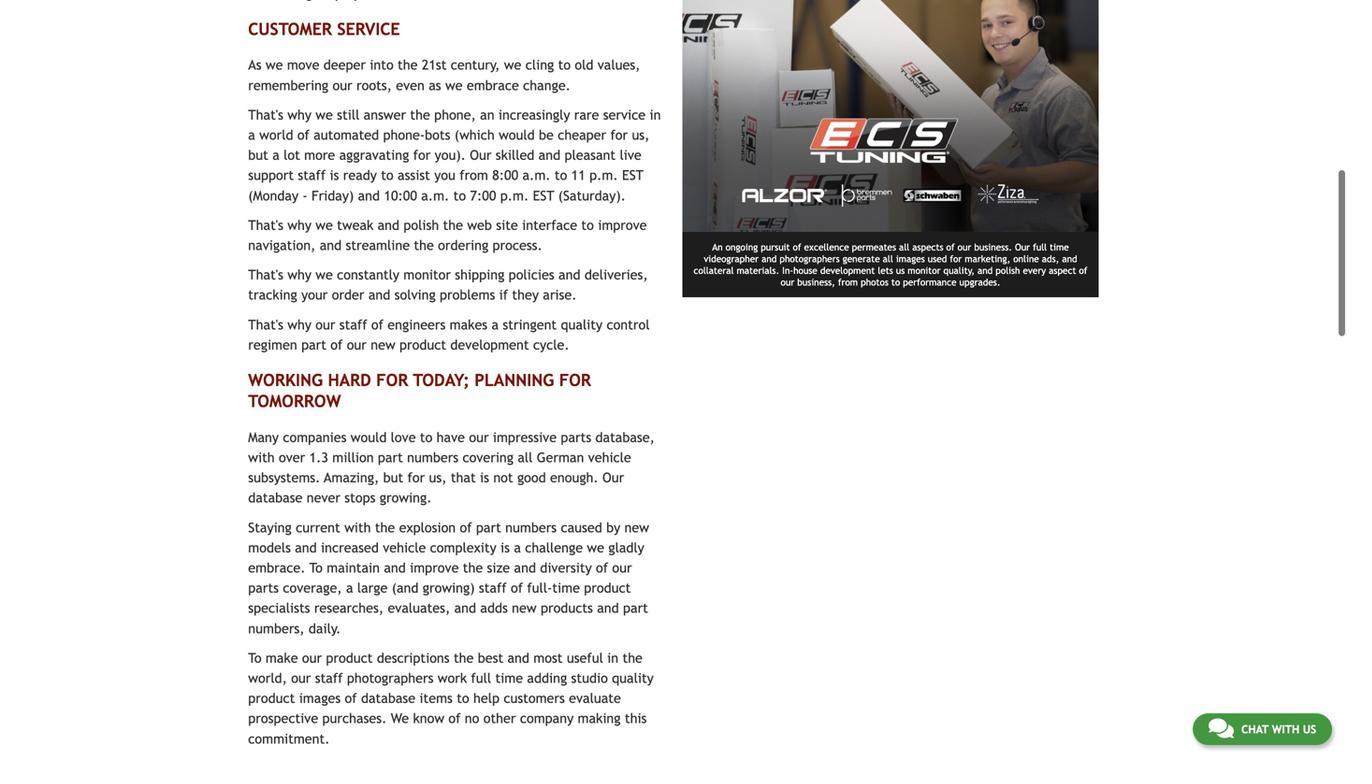 Task type: vqa. For each thing, say whether or not it's contained in the screenshot.
the Amount
no



Task type: describe. For each thing, give the bounding box(es) containing it.
-
[[303, 188, 308, 203]]

product inside staying current with the explosion of part numbers caused by new models and increased       vehicle complexity is a challenge we gladly embrace. to maintain and improve the size and       diversity of our parts coverage, a large (and growing) staff of full-time product specialists       researches, evaluates, and adds new products and part numbers, daily.
[[584, 581, 631, 596]]

1.3
[[309, 450, 329, 466]]

to inside that's why we tweak and polish the web site interface to improve navigation, and streamline       the ordering process.
[[582, 218, 594, 233]]

of inside that's why we still answer the phone, an increasingly rare service in a world of       automated phone-bots (which would be cheaper for us, but a lot more aggravating for you).       our skilled and pleasant live support staff is ready to assist you from 8:00 a.m. to       11 p.m. est (monday - friday) and 10:00 a.m. to 7:00 p.m. est (saturday).
[[297, 127, 310, 143]]

part inside the that's why our staff of engineers makes a stringent quality control regimen part of our new product development cycle.
[[301, 337, 327, 353]]

but inside that's why we still answer the phone, an increasingly rare service in a world of       automated phone-bots (which would be cheaper for us, but a lot more aggravating for you).       our skilled and pleasant live support staff is ready to assist you from 8:00 a.m. to       11 p.m. est (monday - friday) and 10:00 a.m. to 7:00 p.m. est (saturday).
[[248, 148, 269, 163]]

arise.
[[543, 288, 577, 303]]

1 vertical spatial all
[[883, 254, 894, 265]]

in inside that's why we still answer the phone, an increasingly rare service in a world of       automated phone-bots (which would be cheaper for us, but a lot more aggravating for you).       our skilled and pleasant live support staff is ready to assist you from 8:00 a.m. to       11 p.m. est (monday - friday) and 10:00 a.m. to 7:00 p.m. est (saturday).
[[650, 107, 661, 123]]

to down aggravating
[[381, 168, 394, 183]]

customers
[[504, 691, 565, 707]]

never
[[307, 491, 341, 506]]

of up used
[[947, 242, 955, 253]]

working
[[248, 371, 323, 390]]

product down "daily."
[[326, 651, 373, 666]]

web
[[467, 218, 492, 233]]

part inside many companies would love to have our impressive parts database, with over 1.3 million part       numbers covering all german vehicle subsystems. amazing, but for us, that is not good enough.       our database never stops growing.
[[378, 450, 403, 466]]

engineers
[[388, 317, 446, 333]]

companies
[[283, 430, 347, 445]]

vehicle inside many companies would love to have our impressive parts database, with over 1.3 million part       numbers covering all german vehicle subsystems. amazing, but for us, that is not good enough.       our database never stops growing.
[[588, 450, 632, 466]]

that's for that's why we tweak and polish the web site interface to improve navigation, and streamline       the ordering process.
[[248, 218, 284, 233]]

new inside the that's why our staff of engineers makes a stringent quality control regimen part of our new product development cycle.
[[371, 337, 396, 353]]

and down be
[[539, 148, 561, 163]]

0 vertical spatial a.m.
[[523, 168, 551, 183]]

for down cycle.
[[559, 371, 591, 390]]

and down "current"
[[295, 540, 317, 556]]

and down constantly
[[369, 288, 391, 303]]

from inside an ongoing pursuit of excellence permeates all aspects of our business. our full time videographer and photographers generate all images used for marketing, online ads, and collateral materials. in-house development lets us monitor quality, and polish every aspect of our business, from photos to performance upgrades.
[[838, 277, 858, 288]]

of up complexity
[[460, 520, 472, 536]]

a left the challenge
[[514, 540, 521, 556]]

our down your
[[316, 317, 336, 333]]

part down gladly
[[623, 601, 649, 617]]

to inside "to make our product descriptions the best and most useful in the world, our staff       photographers work full time adding studio quality product images of database items to       help customers evaluate prospective purchases. we know of no other company making this commitment."
[[457, 691, 470, 707]]

(and
[[392, 581, 419, 596]]

even
[[396, 78, 425, 93]]

and down pursuit
[[762, 254, 777, 265]]

database,
[[596, 430, 655, 445]]

tracking
[[248, 288, 297, 303]]

1 horizontal spatial new
[[512, 601, 537, 617]]

to left 7:00
[[454, 188, 466, 203]]

upgrades.
[[960, 277, 1001, 288]]

by
[[607, 520, 621, 536]]

parts inside staying current with the explosion of part numbers caused by new models and increased       vehicle complexity is a challenge we gladly embrace. to maintain and improve the size and       diversity of our parts coverage, a large (and growing) staff of full-time product specialists       researches, evaluates, and adds new products and part numbers, daily.
[[248, 581, 279, 596]]

making
[[578, 711, 621, 727]]

diversity
[[540, 561, 592, 576]]

specialists
[[248, 601, 310, 617]]

enough.
[[550, 470, 599, 486]]

time inside staying current with the explosion of part numbers caused by new models and increased       vehicle complexity is a challenge we gladly embrace. to maintain and improve the size and       diversity of our parts coverage, a large (and growing) staff of full-time product specialists       researches, evaluates, and adds new products and part numbers, daily.
[[553, 581, 580, 596]]

full inside "to make our product descriptions the best and most useful in the world, our staff       photographers work full time adding studio quality product images of database items to       help customers evaluate prospective purchases. we know of no other company making this commitment."
[[471, 671, 491, 687]]

for right hard
[[376, 371, 408, 390]]

photographers inside "to make our product descriptions the best and most useful in the world, our staff       photographers work full time adding studio quality product images of database items to       help customers evaluate prospective purchases. we know of no other company making this commitment."
[[347, 671, 434, 687]]

numbers inside staying current with the explosion of part numbers caused by new models and increased       vehicle complexity is a challenge we gladly embrace. to maintain and improve the size and       diversity of our parts coverage, a large (and growing) staff of full-time product specialists       researches, evaluates, and adds new products and part numbers, daily.
[[506, 520, 557, 536]]

would inside that's why we still answer the phone, an increasingly rare service in a world of       automated phone-bots (which would be cheaper for us, but a lot more aggravating for you).       our skilled and pleasant live support staff is ready to assist you from 8:00 a.m. to       11 p.m. est (monday - friday) and 10:00 a.m. to 7:00 p.m. est (saturday).
[[499, 127, 535, 143]]

regimen
[[248, 337, 297, 353]]

as we move deeper into the 21st century, we cling to old values, remembering our roots,       even as we embrace change.
[[248, 57, 641, 93]]

but inside many companies would love to have our impressive parts database, with over 1.3 million part       numbers covering all german vehicle subsystems. amazing, but for us, that is not good enough.       our database never stops growing.
[[383, 470, 404, 486]]

development inside the that's why our staff of engineers makes a stringent quality control regimen part of our new product development cycle.
[[451, 337, 529, 353]]

business,
[[798, 277, 836, 288]]

our inside that's why we still answer the phone, an increasingly rare service in a world of       automated phone-bots (which would be cheaper for us, but a lot more aggravating for you).       our skilled and pleasant live support staff is ready to assist you from 8:00 a.m. to       11 p.m. est (monday - friday) and 10:00 a.m. to 7:00 p.m. est (saturday).
[[470, 148, 492, 163]]

evaluates,
[[388, 601, 450, 617]]

chat with us
[[1242, 724, 1317, 737]]

monitor inside an ongoing pursuit of excellence permeates all aspects of our business. our full time videographer and photographers generate all images used for marketing, online ads, and collateral materials. in-house development lets us monitor quality, and polish every aspect of our business, from photos to performance upgrades.
[[908, 266, 941, 276]]

best
[[478, 651, 504, 666]]

improve inside staying current with the explosion of part numbers caused by new models and increased       vehicle complexity is a challenge we gladly embrace. to maintain and improve the size and       diversity of our parts coverage, a large (and growing) staff of full-time product specialists       researches, evaluates, and adds new products and part numbers, daily.
[[410, 561, 459, 576]]

ready
[[343, 168, 377, 183]]

product down world,
[[248, 691, 295, 707]]

useful
[[567, 651, 604, 666]]

improve inside that's why we tweak and polish the web site interface to improve navigation, and streamline       the ordering process.
[[598, 218, 647, 233]]

size
[[487, 561, 510, 576]]

materials.
[[737, 266, 780, 276]]

monitor inside that's why we constantly monitor shipping policies and deliveries, tracking your order       and solving problems if they arise.
[[404, 267, 451, 283]]

pursuit
[[761, 242, 790, 253]]

of right diversity
[[596, 561, 608, 576]]

us, inside that's why we still answer the phone, an increasingly rare service in a world of       automated phone-bots (which would be cheaper for us, but a lot more aggravating for you).       our skilled and pleasant live support staff is ready to assist you from 8:00 a.m. to       11 p.m. est (monday - friday) and 10:00 a.m. to 7:00 p.m. est (saturday).
[[632, 127, 650, 143]]

german
[[537, 450, 584, 466]]

every
[[1023, 266, 1047, 276]]

with inside staying current with the explosion of part numbers caused by new models and increased       vehicle complexity is a challenge we gladly embrace. to maintain and improve the size and       diversity of our parts coverage, a large (and growing) staff of full-time product specialists       researches, evaluates, and adds new products and part numbers, daily.
[[345, 520, 371, 536]]

0 vertical spatial est
[[622, 168, 644, 183]]

images inside an ongoing pursuit of excellence permeates all aspects of our business. our full time videographer and photographers generate all images used for marketing, online ads, and collateral materials. in-house development lets us monitor quality, and polish every aspect of our business, from photos to performance upgrades.
[[897, 254, 925, 265]]

constantly
[[337, 267, 400, 283]]

the left ordering
[[414, 238, 434, 253]]

development inside an ongoing pursuit of excellence permeates all aspects of our business. our full time videographer and photographers generate all images used for marketing, online ads, and collateral materials. in-house development lets us monitor quality, and polish every aspect of our business, from photos to performance upgrades.
[[821, 266, 875, 276]]

increased
[[321, 540, 379, 556]]

automated
[[314, 127, 379, 143]]

to inside staying current with the explosion of part numbers caused by new models and increased       vehicle complexity is a challenge we gladly embrace. to maintain and improve the size and       diversity of our parts coverage, a large (and growing) staff of full-time product specialists       researches, evaluates, and adds new products and part numbers, daily.
[[310, 561, 323, 576]]

chat
[[1242, 724, 1269, 737]]

database inside "to make our product descriptions the best and most useful in the world, our staff       photographers work full time adding studio quality product images of database items to       help customers evaluate prospective purchases. we know of no other company making this commitment."
[[361, 691, 416, 707]]

polish inside an ongoing pursuit of excellence permeates all aspects of our business. our full time videographer and photographers generate all images used for marketing, online ads, and collateral materials. in-house development lets us monitor quality, and polish every aspect of our business, from photos to performance upgrades.
[[996, 266, 1021, 276]]

why for tweak
[[288, 218, 312, 233]]

remembering
[[248, 78, 329, 93]]

a up researches,
[[346, 581, 353, 596]]

1 vertical spatial a.m.
[[421, 188, 450, 203]]

million
[[333, 450, 374, 466]]

online
[[1014, 254, 1040, 265]]

us
[[1304, 724, 1317, 737]]

solving
[[395, 288, 436, 303]]

today;
[[413, 371, 470, 390]]

vehicle inside staying current with the explosion of part numbers caused by new models and increased       vehicle complexity is a challenge we gladly embrace. to maintain and improve the size and       diversity of our parts coverage, a large (and growing) staff of full-time product specialists       researches, evaluates, and adds new products and part numbers, daily.
[[383, 540, 426, 556]]

policies
[[509, 267, 555, 283]]

that's why we still answer the phone, an increasingly rare service in a world of       automated phone-bots (which would be cheaper for us, but a lot more aggravating for you).       our skilled and pleasant live support staff is ready to assist you from 8:00 a.m. to       11 p.m. est (monday - friday) and 10:00 a.m. to 7:00 p.m. est (saturday).
[[248, 107, 661, 203]]

our inside many companies would love to have our impressive parts database, with over 1.3 million part       numbers covering all german vehicle subsystems. amazing, but for us, that is not good enough.       our database never stops growing.
[[469, 430, 489, 445]]

rare
[[574, 107, 599, 123]]

in-
[[783, 266, 794, 276]]

we inside that's why we constantly monitor shipping policies and deliveries, tracking your order       and solving problems if they arise.
[[316, 267, 333, 283]]

permeates
[[852, 242, 897, 253]]

a inside the that's why our staff of engineers makes a stringent quality control regimen part of our new product development cycle.
[[492, 317, 499, 333]]

and up 'aspect'
[[1063, 254, 1078, 265]]

good
[[518, 470, 546, 486]]

(which
[[455, 127, 495, 143]]

that's for that's why our staff of engineers makes a stringent quality control regimen part of our new product development cycle.
[[248, 317, 284, 333]]

prospective
[[248, 711, 318, 727]]

gladly
[[609, 540, 645, 556]]

ongoing
[[726, 242, 758, 253]]

videographer
[[704, 254, 759, 265]]

move
[[287, 57, 320, 73]]

the up work
[[454, 651, 474, 666]]

challenge
[[525, 540, 583, 556]]

the inside that's why we still answer the phone, an increasingly rare service in a world of       automated phone-bots (which would be cheaper for us, but a lot more aggravating for you).       our skilled and pleasant live support staff is ready to assist you from 8:00 a.m. to       11 p.m. est (monday - friday) and 10:00 a.m. to 7:00 p.m. est (saturday).
[[410, 107, 430, 123]]

all inside many companies would love to have our impressive parts database, with over 1.3 million part       numbers covering all german vehicle subsystems. amazing, but for us, that is not good enough.       our database never stops growing.
[[518, 450, 533, 466]]

the down complexity
[[463, 561, 483, 576]]

our up hard
[[347, 337, 367, 353]]

part up complexity
[[476, 520, 501, 536]]

a left lot on the top of page
[[273, 148, 280, 163]]

photos
[[861, 277, 889, 288]]

photographers inside an ongoing pursuit of excellence permeates all aspects of our business. our full time videographer and photographers generate all images used for marketing, online ads, and collateral materials. in-house development lets us monitor quality, and polish every aspect of our business, from photos to performance upgrades.
[[780, 254, 840, 265]]

is inside that's why we still answer the phone, an increasingly rare service in a world of       automated phone-bots (which would be cheaper for us, but a lot more aggravating for you).       our skilled and pleasant live support staff is ready to assist you from 8:00 a.m. to       11 p.m. est (monday - friday) and 10:00 a.m. to 7:00 p.m. est (saturday).
[[330, 168, 339, 183]]

order
[[332, 288, 365, 303]]

and right products
[[597, 601, 619, 617]]

not
[[494, 470, 513, 486]]

us
[[896, 266, 905, 276]]

0 horizontal spatial p.m.
[[500, 188, 529, 203]]

interface
[[522, 218, 578, 233]]

excellence
[[805, 242, 850, 253]]

change.
[[523, 78, 571, 93]]

caused
[[561, 520, 603, 536]]

and up (and
[[384, 561, 406, 576]]

staff inside "to make our product descriptions the best and most useful in the world, our staff       photographers work full time adding studio quality product images of database items to       help customers evaluate prospective purchases. we know of no other company making this commitment."
[[315, 671, 343, 687]]

and up streamline
[[378, 218, 400, 233]]

10:00
[[384, 188, 417, 203]]

we right as in the top left of the page
[[266, 57, 283, 73]]

purchases.
[[322, 711, 387, 727]]

that's why we tweak and polish the web site interface to improve navigation, and streamline       the ordering process.
[[248, 218, 647, 253]]

support
[[248, 168, 294, 183]]

lets
[[878, 266, 894, 276]]

and up full-
[[514, 561, 536, 576]]

to inside many companies would love to have our impressive parts database, with over 1.3 million part       numbers covering all german vehicle subsystems. amazing, but for us, that is not good enough.       our database never stops growing.
[[420, 430, 433, 445]]

current
[[296, 520, 340, 536]]

control
[[607, 317, 650, 333]]

why for still
[[288, 107, 312, 123]]

and up arise.
[[559, 267, 581, 283]]

ads,
[[1042, 254, 1060, 265]]

descriptions
[[377, 651, 450, 666]]

our inside staying current with the explosion of part numbers caused by new models and increased       vehicle complexity is a challenge we gladly embrace. to maintain and improve the size and       diversity of our parts coverage, a large (and growing) staff of full-time product specialists       researches, evaluates, and adds new products and part numbers, daily.
[[612, 561, 632, 576]]

product inside the that's why our staff of engineers makes a stringent quality control regimen part of our new product development cycle.
[[400, 337, 447, 353]]

process.
[[493, 238, 543, 253]]

of right 'aspect'
[[1080, 266, 1088, 276]]

service
[[603, 107, 646, 123]]

2 vertical spatial with
[[1273, 724, 1300, 737]]

make
[[266, 651, 298, 666]]

values,
[[598, 57, 641, 73]]

staying
[[248, 520, 292, 536]]

our down make
[[291, 671, 311, 687]]

that's why we constantly monitor shipping policies and deliveries, tracking your order       and solving problems if they arise.
[[248, 267, 648, 303]]

quality inside "to make our product descriptions the best and most useful in the world, our staff       photographers work full time adding studio quality product images of database items to       help customers evaluate prospective purchases. we know of no other company making this commitment."
[[612, 671, 654, 687]]

coverage,
[[283, 581, 342, 596]]

world,
[[248, 671, 287, 687]]

is inside many companies would love to have our impressive parts database, with over 1.3 million part       numbers covering all german vehicle subsystems. amazing, but for us, that is not good enough.       our database never stops growing.
[[480, 470, 489, 486]]

of right pursuit
[[793, 242, 802, 253]]



Task type: locate. For each thing, give the bounding box(es) containing it.
our up online
[[1015, 242, 1031, 253]]

would inside many companies would love to have our impressive parts database, with over 1.3 million part       numbers covering all german vehicle subsystems. amazing, but for us, that is not good enough.       our database never stops growing.
[[351, 430, 387, 445]]

1 horizontal spatial photographers
[[780, 254, 840, 265]]

0 vertical spatial improve
[[598, 218, 647, 233]]

our inside as we move deeper into the 21st century, we cling to old values, remembering our roots,       even as we embrace change.
[[333, 78, 353, 93]]

we right as
[[445, 78, 463, 93]]

4 that's from the top
[[248, 317, 284, 333]]

polish down online
[[996, 266, 1021, 276]]

and down tweak
[[320, 238, 342, 253]]

1 horizontal spatial with
[[345, 520, 371, 536]]

stringent
[[503, 317, 557, 333]]

would up the million
[[351, 430, 387, 445]]

1 vertical spatial numbers
[[506, 520, 557, 536]]

why inside that's why we tweak and polish the web site interface to improve navigation, and streamline       the ordering process.
[[288, 218, 312, 233]]

0 vertical spatial images
[[897, 254, 925, 265]]

with inside many companies would love to have our impressive parts database, with over 1.3 million part       numbers covering all german vehicle subsystems. amazing, but for us, that is not good enough.       our database never stops growing.
[[248, 450, 275, 466]]

hard
[[328, 371, 371, 390]]

deeper
[[324, 57, 366, 73]]

models
[[248, 540, 291, 556]]

business.
[[975, 242, 1013, 253]]

0 vertical spatial p.m.
[[590, 168, 618, 183]]

0 horizontal spatial to
[[248, 651, 262, 666]]

would up skilled in the top of the page
[[499, 127, 535, 143]]

of left no
[[449, 711, 461, 727]]

staff down order
[[340, 317, 367, 333]]

our down (which
[[470, 148, 492, 163]]

development down generate
[[821, 266, 875, 276]]

to up no
[[457, 691, 470, 707]]

full inside an ongoing pursuit of excellence permeates all aspects of our business. our full time videographer and photographers generate all images used for marketing, online ads, and collateral materials. in-house development lets us monitor quality, and polish every aspect of our business, from photos to performance upgrades.
[[1033, 242, 1047, 253]]

cheaper
[[558, 127, 607, 143]]

0 horizontal spatial in
[[608, 651, 619, 666]]

that's inside that's why we tweak and polish the web site interface to improve navigation, and streamline       the ordering process.
[[248, 218, 284, 233]]

0 vertical spatial all
[[900, 242, 910, 253]]

but up growing.
[[383, 470, 404, 486]]

p.m. down 8:00
[[500, 188, 529, 203]]

1 vertical spatial in
[[608, 651, 619, 666]]

polish
[[404, 218, 439, 233], [996, 266, 1021, 276]]

an
[[713, 242, 723, 253]]

to
[[310, 561, 323, 576], [248, 651, 262, 666]]

staff up purchases.
[[315, 671, 343, 687]]

amazing,
[[324, 470, 379, 486]]

11
[[572, 168, 586, 183]]

bots
[[425, 127, 451, 143]]

development
[[821, 266, 875, 276], [451, 337, 529, 353]]

for up quality,
[[950, 254, 962, 265]]

part right regimen
[[301, 337, 327, 353]]

working hard for today; planning for tomorrow
[[248, 371, 591, 412]]

1 horizontal spatial from
[[838, 277, 858, 288]]

the up even
[[398, 57, 418, 73]]

0 horizontal spatial quality
[[561, 317, 603, 333]]

have
[[437, 430, 465, 445]]

1 horizontal spatial quality
[[612, 671, 654, 687]]

for up growing.
[[408, 470, 425, 486]]

to inside "to make our product descriptions the best and most useful in the world, our staff       photographers work full time adding studio quality product images of database items to       help customers evaluate prospective purchases. we know of no other company making this commitment."
[[248, 651, 262, 666]]

time inside an ongoing pursuit of excellence permeates all aspects of our business. our full time videographer and photographers generate all images used for marketing, online ads, and collateral materials. in-house development lets us monitor quality, and polish every aspect of our business, from photos to performance upgrades.
[[1050, 242, 1070, 253]]

subsystems.
[[248, 470, 320, 486]]

0 horizontal spatial numbers
[[407, 450, 459, 466]]

all left aspects
[[900, 242, 910, 253]]

0 vertical spatial time
[[1050, 242, 1070, 253]]

maintain
[[327, 561, 380, 576]]

new down engineers
[[371, 337, 396, 353]]

company
[[520, 711, 574, 727]]

to up coverage,
[[310, 561, 323, 576]]

that's inside the that's why our staff of engineers makes a stringent quality control regimen part of our new product development cycle.
[[248, 317, 284, 333]]

1 horizontal spatial est
[[622, 168, 644, 183]]

why for staff
[[288, 317, 312, 333]]

1 vertical spatial new
[[625, 520, 650, 536]]

1 horizontal spatial numbers
[[506, 520, 557, 536]]

photographers down descriptions
[[347, 671, 434, 687]]

researches,
[[314, 601, 384, 617]]

2 that's from the top
[[248, 218, 284, 233]]

3 that's from the top
[[248, 267, 284, 283]]

1 vertical spatial our
[[1015, 242, 1031, 253]]

that's inside that's why we still answer the phone, an increasingly rare service in a world of       automated phone-bots (which would be cheaper for us, but a lot more aggravating for you).       our skilled and pleasant live support staff is ready to assist you from 8:00 a.m. to       11 p.m. est (monday - friday) and 10:00 a.m. to 7:00 p.m. est (saturday).
[[248, 107, 284, 123]]

why down your
[[288, 317, 312, 333]]

1 that's from the top
[[248, 107, 284, 123]]

of left engineers
[[371, 317, 384, 333]]

photographers
[[780, 254, 840, 265], [347, 671, 434, 687]]

1 horizontal spatial but
[[383, 470, 404, 486]]

parts
[[561, 430, 592, 445], [248, 581, 279, 596]]

1 horizontal spatial database
[[361, 691, 416, 707]]

our down the deeper
[[333, 78, 353, 93]]

1 vertical spatial polish
[[996, 266, 1021, 276]]

1 vertical spatial improve
[[410, 561, 459, 576]]

est down live
[[622, 168, 644, 183]]

the up phone-
[[410, 107, 430, 123]]

complexity
[[430, 540, 497, 556]]

skilled
[[496, 148, 535, 163]]

1 vertical spatial would
[[351, 430, 387, 445]]

the up ordering
[[443, 218, 463, 233]]

and inside "to make our product descriptions the best and most useful in the world, our staff       photographers work full time adding studio quality product images of database items to       help customers evaluate prospective purchases. we know of no other company making this commitment."
[[508, 651, 530, 666]]

2 vertical spatial all
[[518, 450, 533, 466]]

1 vertical spatial to
[[248, 651, 262, 666]]

1 vertical spatial quality
[[612, 671, 654, 687]]

staff up adds in the bottom of the page
[[479, 581, 507, 596]]

our
[[470, 148, 492, 163], [1015, 242, 1031, 253], [603, 470, 624, 486]]

our inside an ongoing pursuit of excellence permeates all aspects of our business. our full time videographer and photographers generate all images used for marketing, online ads, and collateral materials. in-house development lets us monitor quality, and polish every aspect of our business, from photos to performance upgrades.
[[1015, 242, 1031, 253]]

our right make
[[302, 651, 322, 666]]

be
[[539, 127, 554, 143]]

and
[[539, 148, 561, 163], [358, 188, 380, 203], [378, 218, 400, 233], [320, 238, 342, 253], [762, 254, 777, 265], [1063, 254, 1078, 265], [978, 266, 993, 276], [559, 267, 581, 283], [369, 288, 391, 303], [295, 540, 317, 556], [384, 561, 406, 576], [514, 561, 536, 576], [455, 601, 476, 617], [597, 601, 619, 617], [508, 651, 530, 666]]

images inside "to make our product descriptions the best and most useful in the world, our staff       photographers work full time adding studio quality product images of database items to       help customers evaluate prospective purchases. we know of no other company making this commitment."
[[299, 691, 341, 707]]

to inside an ongoing pursuit of excellence permeates all aspects of our business. our full time videographer and photographers generate all images used for marketing, online ads, and collateral materials. in-house development lets us monitor quality, and polish every aspect of our business, from photos to performance upgrades.
[[892, 277, 901, 288]]

development down makes
[[451, 337, 529, 353]]

as
[[248, 57, 262, 73]]

we inside that's why we tweak and polish the web site interface to improve navigation, and streamline       the ordering process.
[[316, 218, 333, 233]]

why
[[288, 107, 312, 123], [288, 218, 312, 233], [288, 267, 312, 283], [288, 317, 312, 333]]

to down us
[[892, 277, 901, 288]]

we inside staying current with the explosion of part numbers caused by new models and increased       vehicle complexity is a challenge we gladly embrace. to maintain and improve the size and       diversity of our parts coverage, a large (and growing) staff of full-time product specialists       researches, evaluates, and adds new products and part numbers, daily.
[[587, 540, 605, 556]]

stops
[[345, 491, 376, 506]]

parts up german
[[561, 430, 592, 445]]

all
[[900, 242, 910, 253], [883, 254, 894, 265], [518, 450, 533, 466]]

in
[[650, 107, 661, 123], [608, 651, 619, 666]]

2 horizontal spatial our
[[1015, 242, 1031, 253]]

1 horizontal spatial a.m.
[[523, 168, 551, 183]]

numbers up the challenge
[[506, 520, 557, 536]]

is up the size
[[501, 540, 510, 556]]

numbers,
[[248, 621, 305, 637]]

us,
[[632, 127, 650, 143], [429, 470, 447, 486]]

time inside "to make our product descriptions the best and most useful in the world, our staff       photographers work full time adding studio quality product images of database items to       help customers evaluate prospective purchases. we know of no other company making this commitment."
[[496, 671, 523, 687]]

database down the subsystems.
[[248, 491, 303, 506]]

full up help
[[471, 671, 491, 687]]

1 horizontal spatial improve
[[598, 218, 647, 233]]

1 horizontal spatial images
[[897, 254, 925, 265]]

numbers inside many companies would love to have our impressive parts database, with over 1.3 million part       numbers covering all german vehicle subsystems. amazing, but for us, that is not good enough.       our database never stops growing.
[[407, 450, 459, 466]]

new down full-
[[512, 601, 537, 617]]

1 horizontal spatial p.m.
[[590, 168, 618, 183]]

world
[[259, 127, 293, 143]]

is left not
[[480, 470, 489, 486]]

1 vertical spatial p.m.
[[500, 188, 529, 203]]

0 horizontal spatial development
[[451, 337, 529, 353]]

why inside the that's why our staff of engineers makes a stringent quality control regimen part of our new product development cycle.
[[288, 317, 312, 333]]

1 horizontal spatial our
[[603, 470, 624, 486]]

2 horizontal spatial new
[[625, 520, 650, 536]]

our down gladly
[[612, 561, 632, 576]]

0 horizontal spatial us,
[[429, 470, 447, 486]]

staff inside that's why we still answer the phone, an increasingly rare service in a world of       automated phone-bots (which would be cheaper for us, but a lot more aggravating for you).       our skilled and pleasant live support staff is ready to assist you from 8:00 a.m. to       11 p.m. est (monday - friday) and 10:00 a.m. to 7:00 p.m. est (saturday).
[[298, 168, 326, 183]]

0 vertical spatial from
[[460, 168, 488, 183]]

why for constantly
[[288, 267, 312, 283]]

that's for that's why we constantly monitor shipping policies and deliveries, tracking your order       and solving problems if they arise.
[[248, 267, 284, 283]]

a.m. down you
[[421, 188, 450, 203]]

for down the service
[[611, 127, 628, 143]]

an
[[480, 107, 495, 123]]

0 vertical spatial database
[[248, 491, 303, 506]]

aspect
[[1049, 266, 1077, 276]]

2 horizontal spatial with
[[1273, 724, 1300, 737]]

from left photos on the right top of the page
[[838, 277, 858, 288]]

full up ads,
[[1033, 242, 1047, 253]]

we left 'still'
[[316, 107, 333, 123]]

1 horizontal spatial to
[[310, 561, 323, 576]]

quality,
[[944, 266, 975, 276]]

2 vertical spatial our
[[603, 470, 624, 486]]

0 vertical spatial but
[[248, 148, 269, 163]]

0 horizontal spatial full
[[471, 671, 491, 687]]

navigation,
[[248, 238, 316, 253]]

polish down "10:00"
[[404, 218, 439, 233]]

0 vertical spatial photographers
[[780, 254, 840, 265]]

1 horizontal spatial time
[[553, 581, 580, 596]]

growing.
[[380, 491, 432, 506]]

performance
[[903, 277, 957, 288]]

2 horizontal spatial all
[[900, 242, 910, 253]]

house
[[794, 266, 818, 276]]

2 horizontal spatial time
[[1050, 242, 1070, 253]]

0 horizontal spatial improve
[[410, 561, 459, 576]]

studio
[[571, 671, 608, 687]]

and down growing)
[[455, 601, 476, 617]]

database up we at the left bottom of page
[[361, 691, 416, 707]]

a left world
[[248, 127, 255, 143]]

0 horizontal spatial with
[[248, 450, 275, 466]]

parts inside many companies would love to have our impressive parts database, with over 1.3 million part       numbers covering all german vehicle subsystems. amazing, but for us, that is not good enough.       our database never stops growing.
[[561, 430, 592, 445]]

1 horizontal spatial us,
[[632, 127, 650, 143]]

why up world
[[288, 107, 312, 123]]

this
[[625, 711, 647, 727]]

2 why from the top
[[288, 218, 312, 233]]

you
[[434, 168, 456, 183]]

we
[[391, 711, 409, 727]]

0 horizontal spatial database
[[248, 491, 303, 506]]

0 vertical spatial new
[[371, 337, 396, 353]]

0 vertical spatial would
[[499, 127, 535, 143]]

that's up world
[[248, 107, 284, 123]]

1 vertical spatial vehicle
[[383, 540, 426, 556]]

for up assist
[[413, 148, 431, 163]]

4 why from the top
[[288, 317, 312, 333]]

0 horizontal spatial polish
[[404, 218, 439, 233]]

(saturday).
[[558, 188, 626, 203]]

0 horizontal spatial vehicle
[[383, 540, 426, 556]]

that's inside that's why we constantly monitor shipping policies and deliveries, tracking your order       and solving problems if they arise.
[[248, 267, 284, 283]]

2 horizontal spatial is
[[501, 540, 510, 556]]

century,
[[451, 57, 500, 73]]

tomorrow
[[248, 392, 341, 412]]

0 vertical spatial our
[[470, 148, 492, 163]]

1 vertical spatial development
[[451, 337, 529, 353]]

staff inside staying current with the explosion of part numbers caused by new models and increased       vehicle complexity is a challenge we gladly embrace. to maintain and improve the size and       diversity of our parts coverage, a large (and growing) staff of full-time product specialists       researches, evaluates, and adds new products and part numbers, daily.
[[479, 581, 507, 596]]

0 horizontal spatial would
[[351, 430, 387, 445]]

0 vertical spatial development
[[821, 266, 875, 276]]

with left us
[[1273, 724, 1300, 737]]

0 horizontal spatial our
[[470, 148, 492, 163]]

0 vertical spatial in
[[650, 107, 661, 123]]

1 vertical spatial parts
[[248, 581, 279, 596]]

to inside as we move deeper into the 21st century, we cling to old values, remembering our roots,       even as we embrace change.
[[558, 57, 571, 73]]

of up purchases.
[[345, 691, 357, 707]]

us, inside many companies would love to have our impressive parts database, with over 1.3 million part       numbers covering all german vehicle subsystems. amazing, but for us, that is not good enough.       our database never stops growing.
[[429, 470, 447, 486]]

new
[[371, 337, 396, 353], [625, 520, 650, 536], [512, 601, 537, 617]]

the inside as we move deeper into the 21st century, we cling to old values, remembering our roots,       even as we embrace change.
[[398, 57, 418, 73]]

1 vertical spatial with
[[345, 520, 371, 536]]

the right useful
[[623, 651, 643, 666]]

and right best in the left bottom of the page
[[508, 651, 530, 666]]

old
[[575, 57, 594, 73]]

quality up cycle.
[[561, 317, 603, 333]]

0 horizontal spatial est
[[533, 188, 555, 203]]

1 why from the top
[[288, 107, 312, 123]]

database inside many companies would love to have our impressive parts database, with over 1.3 million part       numbers covering all german vehicle subsystems. amazing, but for us, that is not good enough.       our database never stops growing.
[[248, 491, 303, 506]]

why up your
[[288, 267, 312, 283]]

marketing,
[[965, 254, 1011, 265]]

why inside that's why we constantly monitor shipping policies and deliveries, tracking your order       and solving problems if they arise.
[[288, 267, 312, 283]]

as
[[429, 78, 441, 93]]

us, up live
[[632, 127, 650, 143]]

we left cling
[[504, 57, 522, 73]]

1 vertical spatial full
[[471, 671, 491, 687]]

quality inside the that's why our staff of engineers makes a stringent quality control regimen part of our new product development cycle.
[[561, 317, 603, 333]]

3 why from the top
[[288, 267, 312, 283]]

1 horizontal spatial polish
[[996, 266, 1021, 276]]

evaluate
[[569, 691, 621, 707]]

0 vertical spatial full
[[1033, 242, 1047, 253]]

in inside "to make our product descriptions the best and most useful in the world, our staff       photographers work full time adding studio quality product images of database items to       help customers evaluate prospective purchases. we know of no other company making this commitment."
[[608, 651, 619, 666]]

ordering
[[438, 238, 489, 253]]

from up 7:00
[[460, 168, 488, 183]]

2 vertical spatial time
[[496, 671, 523, 687]]

our inside many companies would love to have our impressive parts database, with over 1.3 million part       numbers covering all german vehicle subsystems. amazing, but for us, that is not good enough.       our database never stops growing.
[[603, 470, 624, 486]]

embrace
[[467, 78, 519, 93]]

our down in-
[[781, 277, 795, 288]]

the down growing.
[[375, 520, 395, 536]]

0 horizontal spatial time
[[496, 671, 523, 687]]

and down marketing, on the right top
[[978, 266, 993, 276]]

0 horizontal spatial all
[[518, 450, 533, 466]]

they
[[512, 288, 539, 303]]

of left full-
[[511, 581, 523, 596]]

planning
[[475, 371, 554, 390]]

in right useful
[[608, 651, 619, 666]]

we inside that's why we still answer the phone, an increasingly rare service in a world of       automated phone-bots (which would be cheaper for us, but a lot more aggravating for you).       our skilled and pleasant live support staff is ready to assist you from 8:00 a.m. to       11 p.m. est (monday - friday) and 10:00 a.m. to 7:00 p.m. est (saturday).
[[316, 107, 333, 123]]

1 horizontal spatial full
[[1033, 242, 1047, 253]]

is up friday)
[[330, 168, 339, 183]]

commitment.
[[248, 732, 330, 747]]

that
[[451, 470, 476, 486]]

many
[[248, 430, 279, 445]]

to left 11 at the top left of the page
[[555, 168, 568, 183]]

generate
[[843, 254, 880, 265]]

from inside that's why we still answer the phone, an increasingly rare service in a world of       automated phone-bots (which would be cheaper for us, but a lot more aggravating for you).       our skilled and pleasant live support staff is ready to assist you from 8:00 a.m. to       11 p.m. est (monday - friday) and 10:00 a.m. to 7:00 p.m. est (saturday).
[[460, 168, 488, 183]]

0 vertical spatial quality
[[561, 317, 603, 333]]

0 horizontal spatial is
[[330, 168, 339, 183]]

customer
[[248, 19, 332, 39]]

into
[[370, 57, 394, 73]]

growing)
[[423, 581, 475, 596]]

0 vertical spatial us,
[[632, 127, 650, 143]]

and down ready
[[358, 188, 380, 203]]

1 horizontal spatial in
[[650, 107, 661, 123]]

time
[[1050, 242, 1070, 253], [553, 581, 580, 596], [496, 671, 523, 687]]

for inside many companies would love to have our impressive parts database, with over 1.3 million part       numbers covering all german vehicle subsystems. amazing, but for us, that is not good enough.       our database never stops growing.
[[408, 470, 425, 486]]

time down best in the left bottom of the page
[[496, 671, 523, 687]]

polish inside that's why we tweak and polish the web site interface to improve navigation, and streamline       the ordering process.
[[404, 218, 439, 233]]

us, left that
[[429, 470, 447, 486]]

quality up this
[[612, 671, 654, 687]]

our up quality,
[[958, 242, 972, 253]]

with up increased
[[345, 520, 371, 536]]

1 vertical spatial is
[[480, 470, 489, 486]]

that's up the tracking on the left top of page
[[248, 267, 284, 283]]

1 vertical spatial database
[[361, 691, 416, 707]]

comments image
[[1209, 718, 1234, 740]]

we up your
[[316, 267, 333, 283]]

all up lets
[[883, 254, 894, 265]]

0 vertical spatial parts
[[561, 430, 592, 445]]

in right the service
[[650, 107, 661, 123]]

problems
[[440, 288, 495, 303]]

for inside an ongoing pursuit of excellence permeates all aspects of our business. our full time videographer and photographers generate all images used for marketing, online ads, and collateral materials. in-house development lets us monitor quality, and polish every aspect of our business, from photos to performance upgrades.
[[950, 254, 962, 265]]

all down impressive
[[518, 450, 533, 466]]

product
[[400, 337, 447, 353], [584, 581, 631, 596], [326, 651, 373, 666], [248, 691, 295, 707]]

time down diversity
[[553, 581, 580, 596]]

monitor
[[908, 266, 941, 276], [404, 267, 451, 283]]

that's for that's why we still answer the phone, an increasingly rare service in a world of       automated phone-bots (which would be cheaper for us, but a lot more aggravating for you).       our skilled and pleasant live support staff is ready to assist you from 8:00 a.m. to       11 p.m. est (monday - friday) and 10:00 a.m. to 7:00 p.m. est (saturday).
[[248, 107, 284, 123]]

0 horizontal spatial monitor
[[404, 267, 451, 283]]

0 vertical spatial vehicle
[[588, 450, 632, 466]]

1 horizontal spatial would
[[499, 127, 535, 143]]

0 vertical spatial to
[[310, 561, 323, 576]]

1 vertical spatial time
[[553, 581, 580, 596]]

staff inside the that's why our staff of engineers makes a stringent quality control regimen part of our new product development cycle.
[[340, 317, 367, 333]]

monitor up performance
[[908, 266, 941, 276]]

2 vertical spatial is
[[501, 540, 510, 556]]

why inside that's why we still answer the phone, an increasingly rare service in a world of       automated phone-bots (which would be cheaper for us, but a lot more aggravating for you).       our skilled and pleasant live support staff is ready to assist you from 8:00 a.m. to       11 p.m. est (monday - friday) and 10:00 a.m. to 7:00 p.m. est (saturday).
[[288, 107, 312, 123]]

to make our product descriptions the best and most useful in the world, our staff       photographers work full time adding studio quality product images of database items to       help customers evaluate prospective purchases. we know of no other company making this commitment.
[[248, 651, 654, 747]]

product down gladly
[[584, 581, 631, 596]]

0 horizontal spatial parts
[[248, 581, 279, 596]]

impressive
[[493, 430, 557, 445]]

is inside staying current with the explosion of part numbers caused by new models and increased       vehicle complexity is a challenge we gladly embrace. to maintain and improve the size and       diversity of our parts coverage, a large (and growing) staff of full-time product specialists       researches, evaluates, and adds new products and part numbers, daily.
[[501, 540, 510, 556]]

0 vertical spatial is
[[330, 168, 339, 183]]

0 vertical spatial polish
[[404, 218, 439, 233]]

vehicle down explosion
[[383, 540, 426, 556]]

embrace.
[[248, 561, 306, 576]]

1 horizontal spatial parts
[[561, 430, 592, 445]]

0 vertical spatial with
[[248, 450, 275, 466]]

of up hard
[[331, 337, 343, 353]]

vehicle down database,
[[588, 450, 632, 466]]

adding
[[527, 671, 567, 687]]

1 horizontal spatial all
[[883, 254, 894, 265]]



